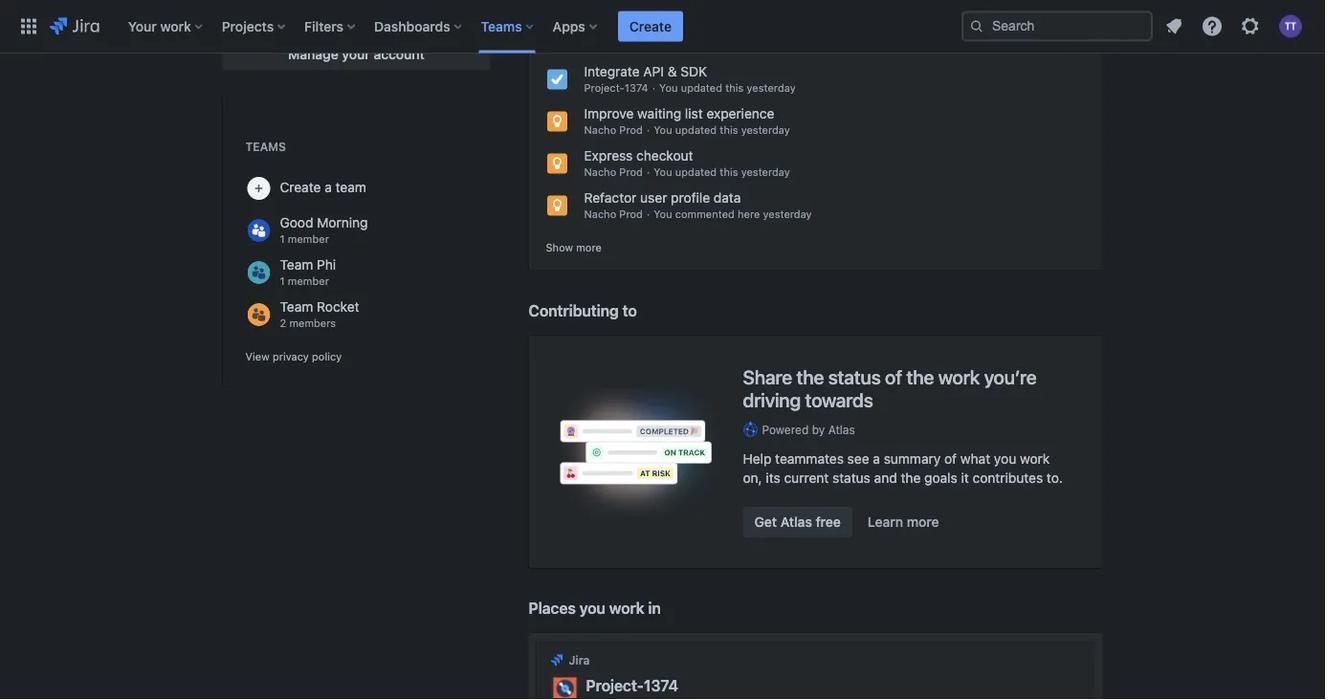 Task type: vqa. For each thing, say whether or not it's contained in the screenshot.
Current project sidebar image at the left of the page
no



Task type: describe. For each thing, give the bounding box(es) containing it.
dashboards button
[[368, 11, 470, 42]]

dance
[[667, 22, 705, 38]]

data
[[714, 190, 741, 206]]

powered
[[762, 424, 809, 437]]

1374 for api
[[625, 82, 649, 95]]

account
[[374, 47, 425, 63]]

improve waiting list experience
[[584, 106, 775, 122]]

towards
[[805, 390, 873, 412]]

team phi 1 member
[[280, 257, 336, 288]]

settings image
[[1239, 15, 1262, 38]]

its
[[766, 471, 781, 486]]

places you work in
[[529, 600, 661, 618]]

privacy
[[273, 351, 309, 363]]

in
[[648, 600, 661, 618]]

filters button
[[299, 11, 363, 42]]

appswitcher icon image
[[17, 15, 40, 38]]

status inside share the status of the work you're driving towards
[[828, 367, 881, 389]]

integrate api & sdk
[[584, 64, 707, 80]]

places
[[529, 600, 576, 618]]

refactor user profile data
[[584, 190, 741, 206]]

updated for floor
[[681, 40, 722, 53]]

view privacy policy
[[245, 351, 342, 363]]

what
[[961, 452, 991, 467]]

create a team
[[280, 180, 366, 196]]

here
[[738, 209, 760, 221]]

to.
[[1047, 471, 1063, 486]]

notifications image
[[1163, 15, 1186, 38]]

powered by atlas
[[762, 424, 855, 437]]

the left dance
[[643, 22, 663, 38]]

you inside help teammates see a summary of what you work on, its current status and the goals it contributes to.
[[994, 452, 1017, 467]]

manage your account link
[[222, 40, 490, 70]]

goals
[[925, 471, 958, 486]]

show more link
[[546, 241, 602, 256]]

help teammates see a summary of what you work on, its current status and the goals it contributes to.
[[743, 452, 1063, 486]]

1 for good morning
[[280, 233, 285, 246]]

a inside button
[[325, 180, 332, 196]]

work inside share the status of the work you're driving towards
[[938, 367, 980, 389]]

integrate for integrate the dance floor
[[584, 22, 640, 38]]

this for floor
[[726, 40, 744, 53]]

nacho for express checkout
[[584, 167, 616, 179]]

you commented here yesterday
[[654, 209, 812, 221]]

view
[[245, 351, 270, 363]]

driving
[[743, 390, 801, 412]]

project-1374 for api
[[584, 82, 649, 95]]

filters
[[304, 18, 344, 34]]

api
[[643, 64, 664, 80]]

checkout
[[636, 148, 693, 164]]

work inside "dropdown button"
[[160, 18, 191, 34]]

nacho prod for refactor
[[584, 209, 643, 221]]

updated for experience
[[675, 124, 717, 137]]

phi
[[317, 257, 336, 273]]

you updated this yesterday for floor
[[659, 40, 796, 53]]

refactor
[[584, 190, 637, 206]]

help image
[[1201, 15, 1224, 38]]

share the status of the work you're driving towards
[[743, 367, 1037, 412]]

manage your account
[[288, 47, 425, 63]]

project-1374 link
[[586, 677, 678, 696]]

list
[[685, 106, 703, 122]]

the up towards
[[797, 367, 824, 389]]

and
[[874, 471, 897, 486]]

manage
[[288, 47, 339, 63]]

jira image
[[550, 653, 565, 668]]

atlas image
[[743, 423, 758, 438]]

get atlas free
[[755, 515, 841, 530]]

profile
[[671, 190, 710, 206]]

create for create a team
[[280, 180, 321, 196]]

your work
[[128, 18, 191, 34]]

prod for refactor
[[619, 209, 643, 221]]

&
[[668, 64, 677, 80]]

members
[[289, 318, 336, 330]]

create button
[[618, 11, 683, 42]]

contributing to
[[529, 302, 637, 320]]

by
[[812, 424, 825, 437]]

your work button
[[122, 11, 210, 42]]

0 horizontal spatial teams
[[245, 140, 286, 154]]

current
[[784, 471, 829, 486]]

status inside help teammates see a summary of what you work on, its current status and the goals it contributes to.
[[833, 471, 871, 486]]

powered by atlas link
[[743, 422, 1072, 439]]

nacho prod for express
[[584, 167, 643, 179]]

policy
[[312, 351, 342, 363]]

1374 inside project-1374 link
[[644, 677, 678, 696]]

banner containing your work
[[0, 0, 1325, 54]]

you're
[[984, 367, 1037, 389]]

learn more
[[868, 515, 939, 530]]

member for team
[[288, 276, 329, 288]]

you for dance
[[659, 40, 678, 53]]

of inside share the status of the work you're driving towards
[[885, 367, 902, 389]]

1374 for the
[[625, 40, 649, 53]]

this for experience
[[720, 124, 738, 137]]

team for team phi
[[280, 257, 313, 273]]

on,
[[743, 471, 762, 486]]

apps
[[553, 18, 585, 34]]

floor
[[709, 22, 737, 38]]

team
[[336, 180, 366, 196]]

updated up profile
[[675, 167, 717, 179]]

commented
[[675, 209, 735, 221]]



Task type: locate. For each thing, give the bounding box(es) containing it.
1 vertical spatial you
[[580, 600, 606, 618]]

nacho down improve
[[584, 124, 616, 137]]

status
[[828, 367, 881, 389], [833, 471, 871, 486]]

teams left apps
[[481, 18, 522, 34]]

teams
[[481, 18, 522, 34], [245, 140, 286, 154]]

your
[[128, 18, 157, 34]]

you updated this yesterday for experience
[[654, 124, 790, 137]]

project- for integrate api & sdk
[[584, 82, 625, 95]]

your profile and settings image
[[1279, 15, 1302, 38]]

1 horizontal spatial of
[[945, 452, 957, 467]]

0 vertical spatial status
[[828, 367, 881, 389]]

2 team from the top
[[280, 300, 313, 315]]

0 vertical spatial 1374
[[625, 40, 649, 53]]

1 vertical spatial nacho prod
[[584, 167, 643, 179]]

1 down good
[[280, 233, 285, 246]]

0 horizontal spatial create
[[280, 180, 321, 196]]

teams up create a team
[[245, 140, 286, 154]]

a left team
[[325, 180, 332, 196]]

prod for express
[[619, 167, 643, 179]]

1 vertical spatial project-1374
[[584, 82, 649, 95]]

free
[[816, 515, 841, 530]]

create for create
[[630, 18, 672, 34]]

nacho prod for improve
[[584, 124, 643, 137]]

2
[[280, 318, 286, 330]]

yesterday for sdk
[[747, 82, 796, 95]]

2 member from the top
[[288, 276, 329, 288]]

0 vertical spatial team
[[280, 257, 313, 273]]

nacho down refactor
[[584, 209, 616, 221]]

0 vertical spatial atlas
[[828, 424, 855, 437]]

you updated this yesterday up data
[[654, 167, 790, 179]]

morning
[[317, 215, 368, 231]]

the up powered by atlas link
[[907, 367, 934, 389]]

get atlas free button
[[743, 508, 853, 538]]

project- down apps
[[584, 40, 625, 53]]

prod
[[619, 124, 643, 137], [619, 167, 643, 179], [619, 209, 643, 221]]

prod down refactor
[[619, 209, 643, 221]]

3 prod from the top
[[619, 209, 643, 221]]

show
[[546, 242, 573, 254]]

the
[[643, 22, 663, 38], [797, 367, 824, 389], [907, 367, 934, 389], [901, 471, 921, 486]]

user
[[640, 190, 667, 206]]

1 horizontal spatial teams
[[481, 18, 522, 34]]

updated
[[681, 40, 722, 53], [681, 82, 722, 95], [675, 124, 717, 137], [675, 167, 717, 179]]

you down &
[[659, 82, 678, 95]]

create a team button
[[245, 170, 467, 208]]

2 nacho prod from the top
[[584, 167, 643, 179]]

1 nacho from the top
[[584, 124, 616, 137]]

more inside show more link
[[576, 242, 602, 254]]

integrate
[[584, 22, 640, 38], [584, 64, 640, 80]]

you down "checkout"
[[654, 167, 672, 179]]

0 vertical spatial you
[[994, 452, 1017, 467]]

member inside team phi 1 member
[[288, 276, 329, 288]]

project-1374 up the integrate api & sdk
[[584, 40, 649, 53]]

work right your
[[160, 18, 191, 34]]

1 member from the top
[[288, 233, 329, 246]]

you down refactor user profile data
[[654, 209, 672, 221]]

1 vertical spatial teams
[[245, 140, 286, 154]]

a right "see"
[[873, 452, 880, 467]]

this down experience
[[720, 124, 738, 137]]

more right show
[[576, 242, 602, 254]]

0 horizontal spatial more
[[576, 242, 602, 254]]

1374
[[625, 40, 649, 53], [625, 82, 649, 95], [644, 677, 678, 696]]

work left in
[[609, 600, 645, 618]]

project-1374 for the
[[584, 40, 649, 53]]

0 vertical spatial project-
[[584, 40, 625, 53]]

contributes
[[973, 471, 1043, 486]]

nacho for improve waiting list experience
[[584, 124, 616, 137]]

1 nacho prod from the top
[[584, 124, 643, 137]]

projects
[[222, 18, 274, 34]]

1 inside team phi 1 member
[[280, 276, 285, 288]]

prod for improve
[[619, 124, 643, 137]]

integrate up the integrate api & sdk
[[584, 22, 640, 38]]

0 vertical spatial project-1374
[[584, 40, 649, 53]]

1 team from the top
[[280, 257, 313, 273]]

banner
[[0, 0, 1325, 54]]

you
[[994, 452, 1017, 467], [580, 600, 606, 618]]

member inside good morning 1 member
[[288, 233, 329, 246]]

1374 up the integrate api & sdk
[[625, 40, 649, 53]]

good morning 1 member
[[280, 215, 368, 246]]

this up data
[[720, 167, 738, 179]]

this down floor
[[726, 40, 744, 53]]

prod up the express checkout
[[619, 124, 643, 137]]

project- down jira
[[586, 677, 644, 696]]

1 vertical spatial of
[[945, 452, 957, 467]]

2 vertical spatial project-1374
[[586, 677, 678, 696]]

1 vertical spatial integrate
[[584, 64, 640, 80]]

team up '2' in the left top of the page
[[280, 300, 313, 315]]

1 vertical spatial a
[[873, 452, 880, 467]]

you down the waiting
[[654, 124, 672, 137]]

more
[[576, 242, 602, 254], [907, 515, 939, 530]]

1374 down in
[[644, 677, 678, 696]]

2 vertical spatial 1374
[[644, 677, 678, 696]]

team for team rocket
[[280, 300, 313, 315]]

sdk
[[681, 64, 707, 80]]

get
[[755, 515, 777, 530]]

nacho prod down refactor
[[584, 209, 643, 221]]

1 horizontal spatial you
[[994, 452, 1017, 467]]

more inside learn more button
[[907, 515, 939, 530]]

this
[[726, 40, 744, 53], [726, 82, 744, 95], [720, 124, 738, 137], [720, 167, 738, 179]]

team inside team phi 1 member
[[280, 257, 313, 273]]

1 vertical spatial nacho
[[584, 167, 616, 179]]

show more
[[546, 242, 602, 254]]

member down the phi
[[288, 276, 329, 288]]

yesterday for data
[[763, 209, 812, 221]]

yesterday for floor
[[747, 40, 796, 53]]

1 vertical spatial atlas
[[781, 515, 812, 530]]

you for &
[[659, 82, 678, 95]]

updated down dance
[[681, 40, 722, 53]]

nacho prod down improve
[[584, 124, 643, 137]]

1 integrate from the top
[[584, 22, 640, 38]]

create inside primary element
[[630, 18, 672, 34]]

primary element
[[11, 0, 962, 53]]

your
[[342, 47, 370, 63]]

teams button
[[475, 11, 541, 42]]

0 horizontal spatial you
[[580, 600, 606, 618]]

you updated this yesterday
[[659, 40, 796, 53], [659, 82, 796, 95], [654, 124, 790, 137], [654, 167, 790, 179]]

experience
[[707, 106, 775, 122]]

1 for team phi
[[280, 276, 285, 288]]

of up goals
[[945, 452, 957, 467]]

dashboards
[[374, 18, 450, 34]]

to
[[623, 302, 637, 320]]

more for show more
[[576, 242, 602, 254]]

1 vertical spatial team
[[280, 300, 313, 315]]

work left you're on the right
[[938, 367, 980, 389]]

3 nacho from the top
[[584, 209, 616, 221]]

2 vertical spatial project-
[[586, 677, 644, 696]]

teams inside 'popup button'
[[481, 18, 522, 34]]

2 integrate from the top
[[584, 64, 640, 80]]

work
[[160, 18, 191, 34], [938, 367, 980, 389], [1020, 452, 1050, 467], [609, 600, 645, 618]]

project-1374 down jira
[[586, 677, 678, 696]]

of inside help teammates see a summary of what you work on, its current status and the goals it contributes to.
[[945, 452, 957, 467]]

the down the summary
[[901, 471, 921, 486]]

you updated this yesterday down floor
[[659, 40, 796, 53]]

member
[[288, 233, 329, 246], [288, 276, 329, 288]]

nacho prod down express
[[584, 167, 643, 179]]

this up experience
[[726, 82, 744, 95]]

atlas
[[828, 424, 855, 437], [781, 515, 812, 530]]

a inside help teammates see a summary of what you work on, its current status and the goals it contributes to.
[[873, 452, 880, 467]]

you right places
[[580, 600, 606, 618]]

1 vertical spatial member
[[288, 276, 329, 288]]

create up good
[[280, 180, 321, 196]]

you up contributes
[[994, 452, 1017, 467]]

good
[[280, 215, 313, 231]]

nacho for refactor user profile data
[[584, 209, 616, 221]]

this for sdk
[[726, 82, 744, 95]]

1 vertical spatial project-
[[584, 82, 625, 95]]

1 vertical spatial 1
[[280, 276, 285, 288]]

1 1 from the top
[[280, 233, 285, 246]]

it
[[961, 471, 969, 486]]

1374 down the integrate api & sdk
[[625, 82, 649, 95]]

atlas right get
[[781, 515, 812, 530]]

2 nacho from the top
[[584, 167, 616, 179]]

create
[[630, 18, 672, 34], [280, 180, 321, 196]]

updated for sdk
[[681, 82, 722, 95]]

team left the phi
[[280, 257, 313, 273]]

1 vertical spatial 1374
[[625, 82, 649, 95]]

atlas right by
[[828, 424, 855, 437]]

1 vertical spatial status
[[833, 471, 871, 486]]

you updated this yesterday for sdk
[[659, 82, 796, 95]]

1 vertical spatial create
[[280, 180, 321, 196]]

3 nacho prod from the top
[[584, 209, 643, 221]]

improve
[[584, 106, 634, 122]]

nacho down express
[[584, 167, 616, 179]]

you
[[659, 40, 678, 53], [659, 82, 678, 95], [654, 124, 672, 137], [654, 167, 672, 179], [654, 209, 672, 221]]

1 vertical spatial more
[[907, 515, 939, 530]]

integrate left the api
[[584, 64, 640, 80]]

create up the api
[[630, 18, 672, 34]]

2 1 from the top
[[280, 276, 285, 288]]

search image
[[969, 19, 985, 34]]

0 horizontal spatial of
[[885, 367, 902, 389]]

you down integrate the dance floor
[[659, 40, 678, 53]]

0 vertical spatial nacho
[[584, 124, 616, 137]]

rocket
[[317, 300, 359, 315]]

integrate for integrate api & sdk
[[584, 64, 640, 80]]

team inside team rocket 2 members
[[280, 300, 313, 315]]

updated down sdk on the right top of page
[[681, 82, 722, 95]]

1 horizontal spatial atlas
[[828, 424, 855, 437]]

view privacy policy link
[[245, 351, 342, 363]]

1 horizontal spatial create
[[630, 18, 672, 34]]

of up powered by atlas link
[[885, 367, 902, 389]]

updated down list
[[675, 124, 717, 137]]

express
[[584, 148, 633, 164]]

work up to.
[[1020, 452, 1050, 467]]

jira
[[569, 654, 590, 667]]

a
[[325, 180, 332, 196], [873, 452, 880, 467]]

0 vertical spatial member
[[288, 233, 329, 246]]

you updated this yesterday down experience
[[654, 124, 790, 137]]

atlas inside button
[[781, 515, 812, 530]]

yesterday
[[747, 40, 796, 53], [747, 82, 796, 95], [741, 124, 790, 137], [741, 167, 790, 179], [763, 209, 812, 221]]

0 vertical spatial teams
[[481, 18, 522, 34]]

0 vertical spatial of
[[885, 367, 902, 389]]

1
[[280, 233, 285, 246], [280, 276, 285, 288]]

more right "learn"
[[907, 515, 939, 530]]

of
[[885, 367, 902, 389], [945, 452, 957, 467]]

project-1374 up improve
[[584, 82, 649, 95]]

you for profile
[[654, 209, 672, 221]]

2 vertical spatial prod
[[619, 209, 643, 221]]

0 vertical spatial a
[[325, 180, 332, 196]]

prod down the express checkout
[[619, 167, 643, 179]]

share
[[743, 367, 792, 389]]

integrate the dance floor
[[584, 22, 737, 38]]

project- for integrate the dance floor
[[584, 40, 625, 53]]

help
[[743, 452, 772, 467]]

0 vertical spatial prod
[[619, 124, 643, 137]]

0 vertical spatial nacho prod
[[584, 124, 643, 137]]

0 horizontal spatial atlas
[[781, 515, 812, 530]]

nacho prod
[[584, 124, 643, 137], [584, 167, 643, 179], [584, 209, 643, 221]]

jira image
[[50, 15, 99, 38], [50, 15, 99, 38], [550, 653, 565, 668]]

status down "see"
[[833, 471, 871, 486]]

2 prod from the top
[[619, 167, 643, 179]]

more for learn more
[[907, 515, 939, 530]]

1 horizontal spatial more
[[907, 515, 939, 530]]

apps button
[[547, 11, 605, 42]]

0 vertical spatial create
[[630, 18, 672, 34]]

status up towards
[[828, 367, 881, 389]]

express checkout
[[584, 148, 693, 164]]

Search field
[[962, 11, 1153, 42]]

team rocket 2 members
[[280, 300, 359, 330]]

1 horizontal spatial a
[[873, 452, 880, 467]]

0 vertical spatial more
[[576, 242, 602, 254]]

the inside help teammates see a summary of what you work on, its current status and the goals it contributes to.
[[901, 471, 921, 486]]

projects button
[[216, 11, 293, 42]]

member down good
[[288, 233, 329, 246]]

1 prod from the top
[[619, 124, 643, 137]]

1 vertical spatial prod
[[619, 167, 643, 179]]

0 vertical spatial 1
[[280, 233, 285, 246]]

member for good
[[288, 233, 329, 246]]

learn more button
[[856, 508, 951, 538]]

project- up improve
[[584, 82, 625, 95]]

summary
[[884, 452, 941, 467]]

0 vertical spatial integrate
[[584, 22, 640, 38]]

learn
[[868, 515, 903, 530]]

contributing
[[529, 302, 619, 320]]

1 up '2' in the left top of the page
[[280, 276, 285, 288]]

you for list
[[654, 124, 672, 137]]

yesterday for experience
[[741, 124, 790, 137]]

work inside help teammates see a summary of what you work on, its current status and the goals it contributes to.
[[1020, 452, 1050, 467]]

you updated this yesterday up experience
[[659, 82, 796, 95]]

see
[[848, 452, 869, 467]]

teammates
[[775, 452, 844, 467]]

0 horizontal spatial a
[[325, 180, 332, 196]]

waiting
[[637, 106, 682, 122]]

project-1374
[[584, 40, 649, 53], [584, 82, 649, 95], [586, 677, 678, 696]]

1 inside good morning 1 member
[[280, 233, 285, 246]]

2 vertical spatial nacho prod
[[584, 209, 643, 221]]

2 vertical spatial nacho
[[584, 209, 616, 221]]



